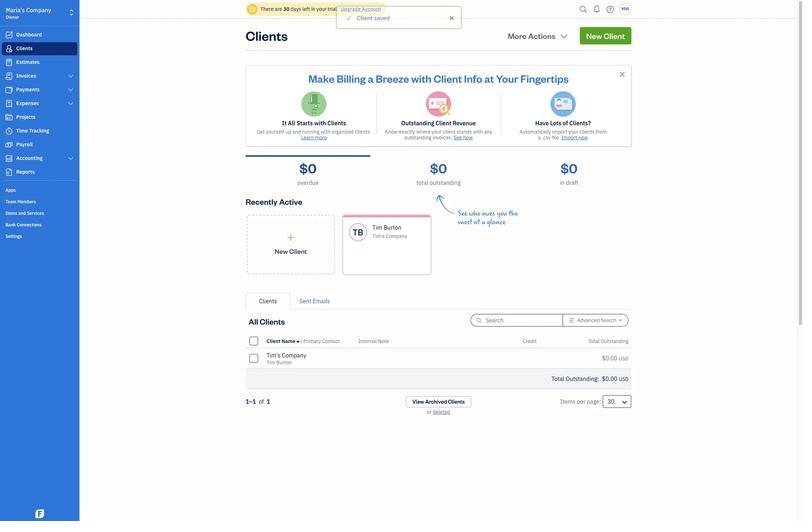 Task type: vqa. For each thing, say whether or not it's contained in the screenshot.
entries
no



Task type: describe. For each thing, give the bounding box(es) containing it.
company for tim's company
[[282, 352, 306, 359]]

import
[[562, 134, 577, 141]]

recently active
[[246, 197, 302, 207]]

sent emails link
[[291, 293, 339, 310]]

see for see how
[[454, 134, 462, 141]]

sent emails
[[300, 298, 330, 305]]

internal
[[359, 338, 377, 345]]

see for see who owes you the most at a glance
[[458, 210, 467, 218]]

all inside "it all starts with clients get yourself up and running with organized clients. learn more"
[[288, 120, 295, 127]]

deleted link
[[433, 409, 450, 416]]

make
[[308, 72, 335, 85]]

advanced search
[[577, 317, 617, 324]]

0 vertical spatial at
[[484, 72, 494, 85]]

close image
[[449, 14, 455, 22]]

lots
[[550, 120, 562, 127]]

note
[[378, 338, 389, 345]]

crown image
[[249, 5, 256, 13]]

recently
[[246, 197, 278, 207]]

$0.00 usd
[[602, 355, 629, 362]]

1 vertical spatial new client link
[[247, 215, 335, 275]]

0 horizontal spatial outstanding
[[401, 120, 434, 127]]

.csv
[[542, 134, 551, 141]]

with right running
[[321, 129, 331, 135]]

total for total outstanding : $0.00 usd
[[552, 375, 564, 383]]

dashboard link
[[2, 29, 77, 42]]

learn
[[301, 134, 314, 141]]

in inside $0 in draft
[[560, 179, 565, 186]]

archived
[[425, 399, 447, 405]]

with up running
[[314, 120, 326, 127]]

apps
[[5, 188, 16, 193]]

burton inside tim's company tim burton
[[276, 360, 292, 366]]

maria's
[[6, 7, 25, 14]]

tracking
[[29, 128, 49, 134]]

chevron large down image
[[67, 73, 74, 79]]

owes
[[482, 210, 495, 218]]

there are 30 days left in your trial. upgrade account
[[261, 6, 381, 12]]

team members
[[5, 199, 36, 205]]

see how
[[454, 134, 473, 141]]

clients down there
[[246, 27, 288, 44]]

payments
[[16, 86, 40, 93]]

credit
[[523, 338, 537, 345]]

$0 for $0 total outstanding
[[430, 160, 447, 177]]

total for total outstanding
[[588, 338, 600, 345]]

any
[[484, 129, 492, 135]]

close image
[[618, 70, 627, 78]]

contact
[[322, 338, 340, 345]]

invoices.
[[433, 134, 452, 141]]

per
[[577, 398, 586, 405]]

clients up client name
[[260, 316, 285, 326]]

emails
[[313, 298, 330, 305]]

team
[[5, 199, 16, 205]]

payroll
[[16, 141, 33, 148]]

chevron large down image for accounting
[[67, 156, 74, 162]]

search image
[[578, 4, 589, 15]]

clients inside "it all starts with clients get yourself up and running with organized clients. learn more"
[[327, 120, 346, 127]]

main element
[[0, 0, 98, 521]]

go to help image
[[604, 4, 616, 15]]

saved
[[374, 14, 390, 22]]

with right breeze
[[411, 72, 432, 85]]

a inside 'see who owes you the most at a glance'
[[482, 218, 485, 227]]

more actions button
[[502, 27, 576, 44]]

have
[[535, 120, 549, 127]]

clients inside view archived clients or deleted
[[448, 399, 465, 405]]

chevrondown image
[[559, 31, 569, 41]]

1 vertical spatial new
[[275, 247, 288, 255]]

outstanding inside know exactly where your client stands with any outstanding invoices.
[[404, 134, 431, 141]]

bank connections
[[5, 222, 42, 228]]

$0 total outstanding
[[417, 160, 461, 186]]

client saved
[[357, 14, 390, 22]]

view
[[412, 399, 424, 405]]

chevron large down image for payments
[[67, 87, 74, 93]]

your inside know exactly where your client stands with any outstanding invoices.
[[432, 129, 442, 135]]

there
[[261, 6, 274, 12]]

have lots of clients? image
[[551, 91, 576, 117]]

clients.
[[355, 129, 371, 135]]

settings image
[[569, 318, 575, 323]]

services
[[27, 211, 44, 216]]

client left name on the bottom left of page
[[267, 338, 280, 345]]

advanced
[[577, 317, 600, 324]]

freshbooks image
[[34, 510, 46, 518]]

time
[[16, 128, 28, 134]]

bank connections link
[[2, 219, 77, 230]]

are
[[275, 6, 282, 12]]

Search text field
[[486, 315, 551, 326]]

dashboard
[[16, 31, 42, 38]]

tim inside tim's company tim burton
[[267, 360, 275, 366]]

invoices link
[[2, 70, 77, 83]]

client left info
[[434, 72, 462, 85]]

accounting
[[16, 155, 43, 162]]

accounting link
[[2, 152, 77, 165]]

it
[[282, 120, 287, 127]]

total outstanding
[[588, 338, 629, 345]]

credit link
[[523, 338, 537, 345]]

expenses
[[16, 100, 39, 107]]

revenue
[[453, 120, 476, 127]]

clients up all clients
[[259, 298, 277, 305]]

chevron large down image for expenses
[[67, 101, 74, 107]]

time tracking
[[16, 128, 49, 134]]

:
[[598, 375, 599, 383]]

$0 for $0 overdue
[[300, 160, 317, 177]]

caretdown image
[[619, 318, 622, 323]]

most
[[458, 218, 472, 227]]

client name
[[267, 338, 295, 345]]

projects link
[[2, 111, 77, 124]]

client saved status
[[0, 6, 798, 29]]

more
[[315, 134, 327, 141]]

plus image
[[287, 234, 295, 241]]

know
[[385, 129, 398, 135]]

usd inside "total outstanding : $0.00 usd"
[[619, 376, 629, 383]]

fingertips
[[520, 72, 569, 85]]

mw
[[622, 6, 629, 12]]

team members link
[[2, 196, 77, 207]]

automatically
[[520, 129, 551, 135]]

maria's company owner
[[6, 7, 51, 20]]

how
[[463, 134, 473, 141]]

money image
[[5, 141, 13, 149]]

up
[[286, 129, 291, 135]]

your for there
[[316, 6, 327, 12]]

more actions
[[508, 31, 556, 41]]

clients inside main element
[[16, 45, 33, 52]]

invoices
[[16, 73, 36, 79]]

active
[[279, 197, 302, 207]]

organized
[[332, 129, 354, 135]]

it all starts with clients get yourself up and running with organized clients. learn more
[[257, 120, 371, 141]]



Task type: locate. For each thing, give the bounding box(es) containing it.
settings
[[5, 234, 22, 239]]

clients
[[246, 27, 288, 44], [16, 45, 33, 52], [327, 120, 346, 127], [259, 298, 277, 305], [260, 316, 285, 326], [448, 399, 465, 405]]

caretup image
[[297, 338, 300, 344]]

payment image
[[5, 86, 13, 94]]

$0 for $0 in draft
[[561, 160, 578, 177]]

1 vertical spatial new client
[[275, 247, 307, 255]]

of inside have lots of clients? automatically import your clients from a .csv file. import now
[[563, 120, 568, 127]]

company inside maria's company owner
[[26, 7, 51, 14]]

in left draft at the right top
[[560, 179, 565, 186]]

items left per
[[560, 398, 576, 405]]

now
[[579, 134, 588, 141]]

outstanding up $0.00 usd
[[601, 338, 629, 345]]

items for items per page:
[[560, 398, 576, 405]]

2 vertical spatial company
[[282, 352, 306, 359]]

0 vertical spatial tim's
[[373, 233, 385, 240]]

$0 down invoices.
[[430, 160, 447, 177]]

0 vertical spatial tim
[[373, 224, 382, 231]]

0 vertical spatial in
[[311, 6, 315, 12]]

0 vertical spatial new client
[[586, 31, 625, 41]]

estimate image
[[5, 59, 13, 66]]

1 horizontal spatial items
[[560, 398, 576, 405]]

see up 'most'
[[458, 210, 467, 218]]

estimates link
[[2, 56, 77, 69]]

1 $0.00 from the top
[[602, 355, 618, 362]]

clients up estimates
[[16, 45, 33, 52]]

1 horizontal spatial $0
[[430, 160, 447, 177]]

total outstanding : $0.00 usd
[[552, 375, 629, 383]]

total
[[588, 338, 600, 345], [552, 375, 564, 383]]

outstanding left invoices.
[[404, 134, 431, 141]]

company inside tim's company tim burton
[[282, 352, 306, 359]]

outstanding right total
[[430, 179, 461, 186]]

0 vertical spatial outstanding
[[404, 134, 431, 141]]

the
[[509, 210, 518, 218]]

0 horizontal spatial total
[[552, 375, 564, 383]]

1 horizontal spatial all
[[288, 120, 295, 127]]

outstanding up the where
[[401, 120, 434, 127]]

page:
[[587, 398, 601, 405]]

1 horizontal spatial burton
[[384, 224, 401, 231]]

2 horizontal spatial $0
[[561, 160, 578, 177]]

actions
[[528, 31, 556, 41]]

have lots of clients? automatically import your clients from a .csv file. import now
[[520, 120, 607, 141]]

1 vertical spatial total
[[552, 375, 564, 383]]

$0.00 down total outstanding
[[602, 355, 618, 362]]

$0
[[300, 160, 317, 177], [430, 160, 447, 177], [561, 160, 578, 177]]

items and services link
[[2, 208, 77, 219]]

account
[[362, 6, 381, 12]]

clients
[[580, 129, 595, 135]]

outstanding inside $0 total outstanding
[[430, 179, 461, 186]]

1 horizontal spatial of
[[563, 120, 568, 127]]

1 vertical spatial $0.00
[[602, 375, 618, 383]]

$0 inside $0 in draft
[[561, 160, 578, 177]]

0 vertical spatial total
[[588, 338, 600, 345]]

project image
[[5, 114, 13, 121]]

tim's inside tim burton tim's company
[[373, 233, 385, 240]]

a down owes
[[482, 218, 485, 227]]

2 vertical spatial chevron large down image
[[67, 156, 74, 162]]

and inside "it all starts with clients get yourself up and running with organized clients. learn more"
[[293, 129, 301, 135]]

1 horizontal spatial 30
[[608, 398, 615, 405]]

0 vertical spatial 30
[[283, 6, 289, 12]]

1 vertical spatial a
[[538, 134, 541, 141]]

$0 inside "$0 overdue"
[[300, 160, 317, 177]]

client up the client
[[436, 120, 451, 127]]

your inside have lots of clients? automatically import your clients from a .csv file. import now
[[568, 129, 579, 135]]

total up items per page:
[[552, 375, 564, 383]]

apps link
[[2, 185, 77, 195]]

30 right page:
[[608, 398, 615, 405]]

yourself
[[266, 129, 284, 135]]

0 vertical spatial chevron large down image
[[67, 87, 74, 93]]

tim
[[373, 224, 382, 231], [267, 360, 275, 366]]

of
[[563, 120, 568, 127], [259, 398, 264, 405]]

1 vertical spatial company
[[386, 233, 407, 240]]

30 inside the items per page: field
[[608, 398, 615, 405]]

days
[[291, 6, 301, 12]]

a
[[368, 72, 374, 85], [538, 134, 541, 141], [482, 218, 485, 227]]

client image
[[5, 45, 13, 52]]

1 vertical spatial tim
[[267, 360, 275, 366]]

deleted
[[433, 409, 450, 416]]

new client
[[586, 31, 625, 41], [275, 247, 307, 255]]

burton down client name link
[[276, 360, 292, 366]]

1 vertical spatial and
[[18, 211, 26, 216]]

1 horizontal spatial your
[[432, 129, 442, 135]]

2 chevron large down image from the top
[[67, 101, 74, 107]]

notifications image
[[591, 2, 603, 16]]

0 horizontal spatial burton
[[276, 360, 292, 366]]

1 vertical spatial chevron large down image
[[67, 101, 74, 107]]

items and services
[[5, 211, 44, 216]]

2 $0.00 from the top
[[602, 375, 618, 383]]

chevron large down image inside payments link
[[67, 87, 74, 93]]

outstanding client revenue image
[[426, 91, 451, 117]]

new client link
[[580, 27, 632, 44], [247, 215, 335, 275]]

usd inside $0.00 usd
[[619, 356, 629, 362]]

1 vertical spatial 30
[[608, 398, 615, 405]]

0 horizontal spatial all
[[249, 316, 258, 326]]

1 chevron large down image from the top
[[67, 87, 74, 93]]

internal note
[[359, 338, 389, 345]]

1 horizontal spatial and
[[293, 129, 301, 135]]

outstanding up per
[[566, 375, 598, 383]]

client down plus image
[[289, 247, 307, 255]]

1 vertical spatial outstanding
[[430, 179, 461, 186]]

0 horizontal spatial and
[[18, 211, 26, 216]]

2 $0 from the left
[[430, 160, 447, 177]]

tim's inside tim's company tim burton
[[267, 352, 281, 359]]

import
[[552, 129, 567, 135]]

at right info
[[484, 72, 494, 85]]

new client down plus image
[[275, 247, 307, 255]]

1 vertical spatial all
[[249, 316, 258, 326]]

2 horizontal spatial outstanding
[[601, 338, 629, 345]]

1 horizontal spatial in
[[560, 179, 565, 186]]

tim's right tb
[[373, 233, 385, 240]]

1 horizontal spatial clients link
[[246, 293, 291, 310]]

1 horizontal spatial new client link
[[580, 27, 632, 44]]

chart image
[[5, 155, 13, 162]]

company for maria's company
[[26, 7, 51, 14]]

0 horizontal spatial new
[[275, 247, 288, 255]]

$0 up draft at the right top
[[561, 160, 578, 177]]

1 horizontal spatial outstanding
[[566, 375, 598, 383]]

outstanding for total outstanding : $0.00 usd
[[566, 375, 598, 383]]

or
[[427, 409, 432, 416]]

1 vertical spatial see
[[458, 210, 467, 218]]

1 horizontal spatial company
[[282, 352, 306, 359]]

with left the any
[[473, 129, 483, 135]]

0 vertical spatial $0.00
[[602, 355, 618, 362]]

1 vertical spatial burton
[[276, 360, 292, 366]]

1 horizontal spatial tim's
[[373, 233, 385, 240]]

3 $0 from the left
[[561, 160, 578, 177]]

with inside know exactly where your client stands with any outstanding invoices.
[[473, 129, 483, 135]]

your down "outstanding client revenue"
[[432, 129, 442, 135]]

0 vertical spatial clients link
[[2, 42, 77, 55]]

2 usd from the top
[[619, 376, 629, 383]]

1 vertical spatial outstanding
[[601, 338, 629, 345]]

a right billing
[[368, 72, 374, 85]]

total
[[417, 179, 428, 186]]

burton
[[384, 224, 401, 231], [276, 360, 292, 366]]

2 vertical spatial outstanding
[[566, 375, 598, 383]]

$0 overdue
[[298, 160, 319, 186]]

clients up deleted
[[448, 399, 465, 405]]

0 horizontal spatial tim
[[267, 360, 275, 366]]

2 horizontal spatial a
[[538, 134, 541, 141]]

tim down client name
[[267, 360, 275, 366]]

bank
[[5, 222, 16, 228]]

usd down total outstanding
[[619, 356, 629, 362]]

chevron large down image
[[67, 87, 74, 93], [67, 101, 74, 107], [67, 156, 74, 162]]

client
[[357, 14, 373, 22], [604, 31, 625, 41], [434, 72, 462, 85], [436, 120, 451, 127], [289, 247, 307, 255], [267, 338, 280, 345]]

see who owes you the most at a glance
[[458, 210, 518, 227]]

upgrade
[[341, 6, 361, 12]]

clients?
[[569, 120, 591, 127]]

1 horizontal spatial new client
[[586, 31, 625, 41]]

1 horizontal spatial new
[[586, 31, 602, 41]]

0 vertical spatial usd
[[619, 356, 629, 362]]

0 horizontal spatial clients link
[[2, 42, 77, 55]]

1 $0 from the left
[[300, 160, 317, 177]]

invoice image
[[5, 73, 13, 80]]

and inside main element
[[18, 211, 26, 216]]

it all starts with clients image
[[301, 91, 327, 117]]

your for have
[[568, 129, 579, 135]]

total outstanding link
[[588, 338, 629, 345]]

0 horizontal spatial in
[[311, 6, 315, 12]]

dashboard image
[[5, 31, 13, 39]]

report image
[[5, 169, 13, 176]]

expenses link
[[2, 97, 77, 110]]

30
[[283, 6, 289, 12], [608, 398, 615, 405]]

outstanding for total outstanding
[[601, 338, 629, 345]]

3 chevron large down image from the top
[[67, 156, 74, 162]]

0 horizontal spatial your
[[316, 6, 327, 12]]

at inside 'see who owes you the most at a glance'
[[474, 218, 480, 227]]

1
[[267, 398, 270, 405]]

0 vertical spatial company
[[26, 7, 51, 14]]

1 vertical spatial clients link
[[246, 293, 291, 310]]

get
[[257, 129, 265, 135]]

0 vertical spatial burton
[[384, 224, 401, 231]]

30 right are
[[283, 6, 289, 12]]

1–1
[[246, 398, 256, 405]]

client down upgrade account link
[[357, 14, 373, 22]]

payroll link
[[2, 138, 77, 151]]

new client down "go to help" image
[[586, 31, 625, 41]]

owner
[[6, 14, 19, 20]]

your left trial. on the left top of the page
[[316, 6, 327, 12]]

expense image
[[5, 100, 13, 107]]

usd down $0.00 usd
[[619, 376, 629, 383]]

outstanding
[[404, 134, 431, 141], [430, 179, 461, 186]]

timer image
[[5, 128, 13, 135]]

primary contact
[[303, 338, 340, 345]]

1 vertical spatial usd
[[619, 376, 629, 383]]

clients link up all clients
[[246, 293, 291, 310]]

in right left
[[311, 6, 315, 12]]

advanced search button
[[563, 315, 628, 326]]

0 horizontal spatial 30
[[283, 6, 289, 12]]

$0 inside $0 total outstanding
[[430, 160, 447, 177]]

0 horizontal spatial tim's
[[267, 352, 281, 359]]

and right up
[[293, 129, 301, 135]]

tim's down client name
[[267, 352, 281, 359]]

$0 up "overdue"
[[300, 160, 317, 177]]

1 vertical spatial items
[[560, 398, 576, 405]]

clients link down dashboard link
[[2, 42, 77, 55]]

burton inside tim burton tim's company
[[384, 224, 401, 231]]

see inside 'see who owes you the most at a glance'
[[458, 210, 467, 218]]

burton right tb
[[384, 224, 401, 231]]

and
[[293, 129, 301, 135], [18, 211, 26, 216]]

0 vertical spatial all
[[288, 120, 295, 127]]

billing
[[337, 72, 366, 85]]

tim's company tim burton
[[267, 352, 306, 366]]

0 horizontal spatial a
[[368, 72, 374, 85]]

1 horizontal spatial a
[[482, 218, 485, 227]]

payments link
[[2, 83, 77, 96]]

$0.00 right :
[[602, 375, 618, 383]]

with
[[411, 72, 432, 85], [314, 120, 326, 127], [321, 129, 331, 135], [473, 129, 483, 135]]

reports link
[[2, 166, 77, 179]]

0 vertical spatial new
[[586, 31, 602, 41]]

items for items and services
[[5, 211, 17, 216]]

you
[[497, 210, 507, 218]]

0 vertical spatial new client link
[[580, 27, 632, 44]]

tim right tb
[[373, 224, 382, 231]]

0 horizontal spatial $0
[[300, 160, 317, 177]]

primary contact link
[[303, 338, 340, 345]]

1 vertical spatial in
[[560, 179, 565, 186]]

0 horizontal spatial items
[[5, 211, 17, 216]]

0 vertical spatial and
[[293, 129, 301, 135]]

reports
[[16, 169, 35, 175]]

0 vertical spatial of
[[563, 120, 568, 127]]

items down team
[[5, 211, 17, 216]]

from
[[596, 129, 607, 135]]

items inside main element
[[5, 211, 17, 216]]

search
[[601, 317, 617, 324]]

at down the who
[[474, 218, 480, 227]]

0 horizontal spatial new client
[[275, 247, 307, 255]]

tim burton tim's company
[[373, 224, 407, 240]]

primary
[[303, 338, 321, 345]]

members
[[17, 199, 36, 205]]

Items per page: field
[[603, 395, 632, 408]]

0 vertical spatial see
[[454, 134, 462, 141]]

2 horizontal spatial your
[[568, 129, 579, 135]]

0 horizontal spatial of
[[259, 398, 264, 405]]

0 vertical spatial a
[[368, 72, 374, 85]]

0 vertical spatial items
[[5, 211, 17, 216]]

total down advanced search dropdown button
[[588, 338, 600, 345]]

1–1 of 1
[[246, 398, 270, 405]]

exactly
[[399, 129, 415, 135]]

1 vertical spatial tim's
[[267, 352, 281, 359]]

new down notifications icon
[[586, 31, 602, 41]]

2 horizontal spatial company
[[386, 233, 407, 240]]

a left '.csv'
[[538, 134, 541, 141]]

settings link
[[2, 231, 77, 242]]

see left how
[[454, 134, 462, 141]]

clients up organized
[[327, 120, 346, 127]]

0 horizontal spatial new client link
[[247, 215, 335, 275]]

of right lots
[[563, 120, 568, 127]]

1 vertical spatial of
[[259, 398, 264, 405]]

outstanding
[[401, 120, 434, 127], [601, 338, 629, 345], [566, 375, 598, 383]]

of left 1
[[259, 398, 264, 405]]

2 vertical spatial a
[[482, 218, 485, 227]]

new down plus image
[[275, 247, 288, 255]]

more
[[508, 31, 527, 41]]

0 horizontal spatial company
[[26, 7, 51, 14]]

a inside have lots of clients? automatically import your clients from a .csv file. import now
[[538, 134, 541, 141]]

tim inside tim burton tim's company
[[373, 224, 382, 231]]

check image
[[345, 14, 352, 22]]

1 horizontal spatial tim
[[373, 224, 382, 231]]

items per page:
[[560, 398, 601, 405]]

client down "go to help" image
[[604, 31, 625, 41]]

info
[[464, 72, 482, 85]]

company inside tim burton tim's company
[[386, 233, 407, 240]]

chevron large down image inside accounting link
[[67, 156, 74, 162]]

1 horizontal spatial at
[[484, 72, 494, 85]]

client inside status
[[357, 14, 373, 22]]

1 vertical spatial at
[[474, 218, 480, 227]]

0 horizontal spatial at
[[474, 218, 480, 227]]

and down "team members"
[[18, 211, 26, 216]]

your down the clients?
[[568, 129, 579, 135]]

sent
[[300, 298, 311, 305]]

0 vertical spatial outstanding
[[401, 120, 434, 127]]

1 horizontal spatial total
[[588, 338, 600, 345]]

running
[[302, 129, 320, 135]]

1 usd from the top
[[619, 356, 629, 362]]



